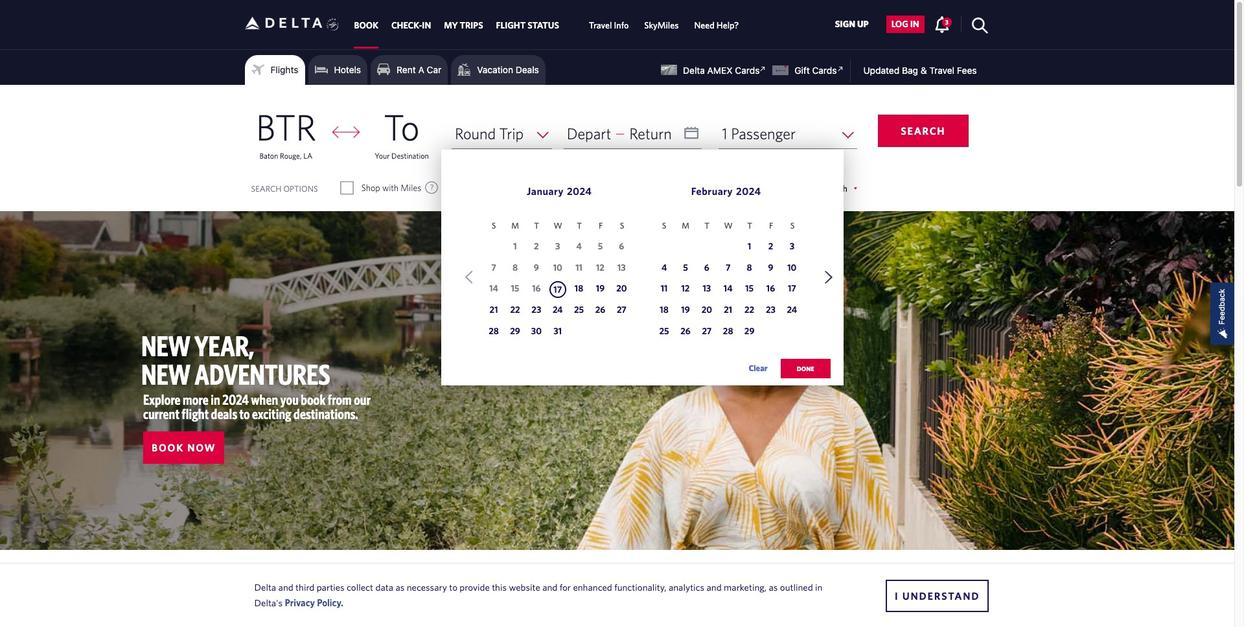 Task type: describe. For each thing, give the bounding box(es) containing it.
i understand
[[895, 590, 980, 602]]

january 2024
[[527, 185, 592, 197]]

1 s from the left
[[492, 221, 496, 231]]

3 t from the left
[[705, 221, 710, 231]]

0 horizontal spatial 27 link
[[613, 303, 630, 320]]

1 horizontal spatial 26 link
[[677, 324, 694, 341]]

analytics
[[669, 582, 705, 593]]

2 and from the left
[[543, 582, 558, 593]]

Shop with Miles checkbox
[[341, 181, 353, 194]]

check-
[[391, 20, 422, 31]]

2 17 link from the left
[[784, 282, 801, 298]]

f for february 2024
[[769, 221, 773, 231]]

updated bag & travel fees
[[864, 65, 977, 76]]

understand
[[903, 590, 980, 602]]

i
[[895, 590, 899, 602]]

13 link
[[699, 282, 715, 298]]

clear button
[[749, 359, 768, 379]]

&
[[921, 65, 927, 76]]

check-in link
[[391, 14, 431, 37]]

m for february
[[682, 221, 690, 231]]

0 horizontal spatial 20 link
[[613, 282, 630, 298]]

2 24 from the left
[[787, 305, 797, 315]]

vacation
[[477, 64, 513, 75]]

0 vertical spatial 5
[[598, 241, 603, 251]]

delta
[[545, 587, 577, 598]]

functionality,
[[615, 582, 667, 593]]

rent
[[397, 64, 416, 75]]

8 link
[[741, 260, 758, 277]]

1 7 from the left
[[492, 262, 496, 273]]

1 23 link from the left
[[528, 303, 545, 320]]

2 29 link from the left
[[741, 324, 758, 341]]

11 link
[[656, 282, 673, 298]]

sign up link
[[830, 15, 874, 33]]

0 horizontal spatial 13
[[618, 262, 626, 273]]

1 horizontal spatial 6
[[704, 262, 710, 273]]

1 horizontal spatial 4
[[662, 262, 667, 273]]

0 vertical spatial 12
[[596, 262, 605, 273]]

advanced
[[782, 183, 820, 194]]

1 vertical spatial 12
[[681, 283, 690, 294]]

1 for 1 link
[[748, 241, 751, 251]]

travel inside tab list
[[589, 20, 612, 31]]

2024 for january 2024
[[567, 185, 592, 197]]

book for book now
[[152, 442, 184, 454]]

tab list containing book
[[348, 0, 747, 49]]

1 8 from the left
[[513, 262, 518, 273]]

now
[[187, 442, 216, 454]]

dates
[[608, 183, 628, 193]]

0 vertical spatial 3 link
[[934, 15, 952, 32]]

flight
[[182, 406, 209, 422]]

1 22 link from the left
[[507, 303, 524, 320]]

in
[[422, 20, 431, 31]]

2 23 link from the left
[[762, 303, 779, 320]]

2 s from the left
[[620, 221, 624, 231]]

my trips link
[[444, 14, 483, 37]]

shop with miles
[[361, 183, 421, 193]]

1 horizontal spatial 18 link
[[656, 303, 673, 320]]

privacy policy. link
[[285, 597, 344, 608]]

m for january
[[512, 221, 519, 231]]

sign
[[835, 19, 856, 29]]

shop
[[361, 183, 380, 193]]

1 horizontal spatial 20 link
[[699, 303, 715, 320]]

1 and from the left
[[278, 582, 293, 593]]

delta amex cards
[[683, 65, 760, 76]]

explore more in 2024 when you book from our current flight deals to exciting destinations.
[[143, 391, 371, 422]]

27 for '27' link to the left
[[617, 305, 627, 315]]

2 7 from the left
[[726, 262, 731, 273]]

2 21 from the left
[[724, 305, 733, 315]]

1 horizontal spatial 27 link
[[699, 324, 715, 341]]

2 2 from the left
[[768, 241, 773, 251]]

info
[[614, 20, 629, 31]]

1 link
[[741, 239, 758, 256]]

explore
[[143, 391, 181, 408]]

Round Trip field
[[452, 119, 552, 149]]

return
[[629, 124, 672, 143]]

february 2024
[[691, 185, 761, 197]]

1 passenger
[[722, 124, 796, 143]]

1 vertical spatial 3 link
[[784, 239, 801, 256]]

11 inside 11 link
[[661, 283, 668, 294]]

your
[[375, 151, 390, 160]]

0 horizontal spatial 4
[[576, 241, 582, 251]]

need
[[694, 20, 715, 31]]

1 16 from the left
[[532, 283, 541, 294]]

6 link
[[699, 260, 715, 277]]

the
[[521, 587, 542, 598]]

f for january 2024
[[599, 221, 603, 231]]

0 vertical spatial 25 link
[[571, 303, 588, 320]]

0 horizontal spatial 18
[[575, 283, 584, 294]]

delta air lines image
[[245, 3, 322, 43]]

travel info link
[[589, 14, 629, 37]]

1 horizontal spatial 3
[[790, 241, 795, 251]]

0 vertical spatial 6
[[619, 241, 624, 251]]

flight
[[496, 20, 526, 31]]

flight status link
[[496, 14, 559, 37]]

bag
[[902, 65, 918, 76]]

19 for the bottom 19 link
[[681, 305, 690, 315]]

w for february
[[724, 221, 733, 231]]

9 link
[[762, 260, 779, 277]]

1 21 link from the left
[[486, 303, 502, 320]]

to inside delta and third parties collect data as necessary to provide this website and for enhanced functionality, analytics and marketing, as outlined in delta's
[[449, 582, 458, 593]]

0 horizontal spatial 26 link
[[592, 303, 609, 320]]

from
[[328, 391, 352, 408]]

deals
[[516, 64, 539, 75]]

to inside explore more in 2024 when you book from our current flight deals to exciting destinations.
[[240, 406, 250, 422]]

when
[[251, 391, 278, 408]]

2 22 link from the left
[[741, 303, 758, 320]]

enhanced
[[573, 582, 612, 593]]

exciting
[[252, 406, 292, 422]]

1 23 from the left
[[532, 305, 541, 315]]

log in button
[[886, 15, 925, 33]]

vacation deals link
[[458, 60, 539, 80]]

check-in
[[391, 20, 431, 31]]

experience
[[640, 587, 704, 598]]

2 21 link from the left
[[720, 303, 737, 320]]

delta for delta and third parties collect data as necessary to provide this website and for enhanced functionality, analytics and marketing, as outlined in delta's
[[254, 582, 276, 593]]

to your destination
[[375, 106, 429, 160]]

29 for 2nd 29 link from the right
[[510, 326, 520, 336]]

20 for 20 link to the right
[[702, 305, 712, 315]]

2 16 from the left
[[767, 283, 775, 294]]

2024 inside explore more in 2024 when you book from our current flight deals to exciting destinations.
[[222, 391, 249, 408]]

rouge,
[[280, 151, 302, 160]]

1 horizontal spatial 13
[[703, 283, 711, 294]]

privacy policy.
[[285, 597, 344, 608]]

1 new from the top
[[141, 329, 191, 362]]

0 horizontal spatial 1
[[513, 241, 517, 251]]

book tab panel
[[0, 85, 1235, 392]]

1 10 from the left
[[553, 262, 562, 273]]

fees
[[957, 65, 977, 76]]

15 link
[[741, 282, 758, 298]]

third
[[296, 582, 315, 593]]

1 24 from the left
[[553, 305, 563, 315]]

20 for the leftmost 20 link
[[616, 283, 627, 294]]

3 s from the left
[[662, 221, 667, 231]]

hotels
[[334, 64, 361, 75]]

1 t from the left
[[534, 221, 539, 231]]

search for search
[[901, 125, 946, 137]]

4 s from the left
[[791, 221, 795, 231]]

2024 for february 2024
[[736, 185, 761, 197]]

2 14 from the left
[[724, 283, 733, 294]]

refundable
[[477, 183, 519, 193]]

2 horizontal spatial 3
[[945, 18, 949, 26]]

destinations.
[[294, 406, 358, 422]]

done button
[[781, 359, 831, 379]]

in inside explore more in 2024 when you book from our current flight deals to exciting destinations.
[[211, 391, 220, 408]]

1 28 link from the left
[[486, 324, 502, 341]]

advanced search
[[782, 183, 848, 194]]

29 for 1st 29 link from right
[[745, 326, 755, 336]]

our
[[354, 391, 371, 408]]

17 for first 17 'link' from the right
[[788, 283, 796, 294]]

flight status
[[496, 20, 559, 31]]

2 t from the left
[[577, 221, 582, 231]]

clear
[[749, 364, 768, 373]]

1 vertical spatial 18
[[660, 305, 669, 315]]



Task type: vqa. For each thing, say whether or not it's contained in the screenshot.


Task type: locate. For each thing, give the bounding box(es) containing it.
0 vertical spatial book
[[354, 20, 378, 31]]

to left provide
[[449, 582, 458, 593]]

23 down 16 link
[[766, 305, 776, 315]]

need help?
[[694, 20, 739, 31]]

sign up
[[835, 19, 869, 29]]

status
[[528, 20, 559, 31]]

1 horizontal spatial 18
[[660, 305, 669, 315]]

privacy
[[285, 597, 315, 608]]

0 vertical spatial 27 link
[[613, 303, 630, 320]]

3 right 2 link
[[790, 241, 795, 251]]

cards
[[735, 65, 760, 76], [812, 65, 837, 76]]

1 2 from the left
[[534, 241, 539, 251]]

this link opens another site in a new window that may not follow the same accessibility policies as delta air lines. image
[[834, 63, 847, 75]]

delta up delta's
[[254, 582, 276, 593]]

round trip
[[455, 124, 524, 143]]

29 link up clear
[[741, 324, 758, 341]]

adventures
[[195, 358, 330, 391]]

new
[[141, 329, 191, 362], [141, 358, 191, 391]]

20 link down 13 link
[[699, 303, 715, 320]]

0 vertical spatial 26 link
[[592, 303, 609, 320]]

1 horizontal spatial 11
[[661, 283, 668, 294]]

0 horizontal spatial 24 link
[[549, 303, 566, 320]]

1 m from the left
[[512, 221, 519, 231]]

1 for 1 passenger
[[722, 124, 728, 143]]

travel info
[[589, 20, 629, 31]]

20 down 13 link
[[702, 305, 712, 315]]

16 link
[[762, 282, 779, 298]]

1 horizontal spatial as
[[769, 582, 778, 593]]

necessary
[[407, 582, 447, 593]]

depart
[[567, 124, 611, 143]]

0 horizontal spatial 14
[[489, 283, 498, 294]]

my trips
[[444, 20, 483, 31]]

0 horizontal spatial 28 link
[[486, 324, 502, 341]]

1
[[722, 124, 728, 143], [513, 241, 517, 251], [748, 241, 751, 251]]

2 w from the left
[[724, 221, 733, 231]]

13 left "4" link
[[618, 262, 626, 273]]

0 horizontal spatial f
[[599, 221, 603, 231]]

1 horizontal spatial 15
[[745, 283, 754, 294]]

20 left 11 link
[[616, 283, 627, 294]]

1 horizontal spatial 26
[[681, 326, 691, 336]]

this
[[492, 582, 507, 593]]

28 down '14' link
[[723, 326, 733, 336]]

2 right 1 link
[[768, 241, 773, 251]]

0 horizontal spatial delta
[[254, 582, 276, 593]]

1 cards from the left
[[735, 65, 760, 76]]

1 vertical spatial 27 link
[[699, 324, 715, 341]]

13 down 6 link
[[703, 283, 711, 294]]

delta inside delta and third parties collect data as necessary to provide this website and for enhanced functionality, analytics and marketing, as outlined in delta's
[[254, 582, 276, 593]]

need help? link
[[694, 14, 739, 37]]

book now link
[[143, 432, 225, 464]]

0 horizontal spatial 20
[[616, 283, 627, 294]]

10 link
[[784, 260, 801, 277]]

search down &
[[901, 125, 946, 137]]

5
[[598, 241, 603, 251], [683, 262, 688, 273]]

2 as from the left
[[769, 582, 778, 593]]

s down flexible
[[662, 221, 667, 231]]

1 horizontal spatial 27
[[702, 326, 712, 336]]

3 link
[[934, 15, 952, 32], [784, 239, 801, 256]]

are
[[630, 183, 642, 193]]

20 link
[[613, 282, 630, 298], [699, 303, 715, 320]]

1 left the 'passenger'
[[722, 124, 728, 143]]

w
[[554, 221, 562, 231], [724, 221, 733, 231]]

31 link
[[549, 324, 566, 341]]

rent a car link
[[377, 60, 442, 80]]

4 left "5" link
[[662, 262, 667, 273]]

0 horizontal spatial 25
[[574, 305, 584, 315]]

1 21 from the left
[[490, 305, 498, 315]]

0 horizontal spatial 6
[[619, 241, 624, 251]]

0 horizontal spatial 3
[[555, 241, 560, 251]]

3 down january 2024
[[555, 241, 560, 251]]

data
[[376, 582, 393, 593]]

12 down "5" link
[[681, 283, 690, 294]]

travel right &
[[930, 65, 955, 76]]

t down february
[[705, 221, 710, 231]]

9 down 2 link
[[768, 262, 774, 273]]

explore more in 2024 when you book from our current flight deals to exciting destinations. link
[[143, 391, 371, 422]]

and left third
[[278, 582, 293, 593]]

travel left info
[[589, 20, 612, 31]]

19 for left 19 link
[[596, 283, 605, 294]]

23 link up the 30
[[528, 303, 545, 320]]

24 link up 31
[[549, 303, 566, 320]]

2 29 from the left
[[745, 326, 755, 336]]

in inside button
[[910, 19, 919, 29]]

outlined
[[780, 582, 813, 593]]

log in
[[892, 19, 919, 29]]

3 right log in
[[945, 18, 949, 26]]

1 vertical spatial 25 link
[[656, 324, 673, 341]]

0 horizontal spatial 23
[[532, 305, 541, 315]]

skyteam image
[[327, 4, 339, 45]]

1 vertical spatial 19 link
[[677, 303, 694, 320]]

w for january
[[554, 221, 562, 231]]

0 horizontal spatial 21
[[490, 305, 498, 315]]

20 link left 11 link
[[613, 282, 630, 298]]

2
[[534, 241, 539, 251], [768, 241, 773, 251]]

book right the skyteam image
[[354, 20, 378, 31]]

0 vertical spatial 20
[[616, 283, 627, 294]]

1 vertical spatial 5
[[683, 262, 688, 273]]

0 vertical spatial 19 link
[[592, 282, 609, 298]]

2 8 from the left
[[747, 262, 752, 273]]

1 horizontal spatial 24 link
[[784, 303, 801, 320]]

2024 left when
[[222, 391, 249, 408]]

19 left 11 link
[[596, 283, 605, 294]]

0 horizontal spatial 17 link
[[549, 282, 566, 298]]

you
[[280, 391, 299, 408]]

0 vertical spatial 26
[[595, 305, 605, 315]]

more
[[183, 391, 209, 408]]

2 23 from the left
[[766, 305, 776, 315]]

as
[[396, 582, 405, 593], [769, 582, 778, 593]]

10 right 9 link at top
[[788, 262, 797, 273]]

1 horizontal spatial and
[[543, 582, 558, 593]]

1 horizontal spatial 28 link
[[720, 324, 737, 341]]

2 10 from the left
[[788, 262, 797, 273]]

1 29 from the left
[[510, 326, 520, 336]]

14 link
[[720, 282, 737, 298]]

1 Passenger field
[[719, 119, 857, 149]]

0 horizontal spatial 25 link
[[571, 303, 588, 320]]

4 link
[[656, 260, 673, 277]]

24 link
[[549, 303, 566, 320], [784, 303, 801, 320]]

1 horizontal spatial 2
[[768, 241, 773, 251]]

1 vertical spatial 11
[[661, 283, 668, 294]]

1 horizontal spatial w
[[724, 221, 733, 231]]

t up 1 link
[[747, 221, 753, 231]]

30
[[531, 326, 542, 336]]

book left 'now'
[[152, 442, 184, 454]]

1 horizontal spatial 29 link
[[741, 324, 758, 341]]

25
[[574, 305, 584, 315], [659, 326, 669, 336]]

27 for '27' link to the right
[[702, 326, 712, 336]]

1 vertical spatial in
[[211, 391, 220, 408]]

28 for 2nd 28 'link' from right
[[489, 326, 499, 336]]

2024 left my
[[567, 185, 592, 197]]

in right more
[[211, 391, 220, 408]]

8
[[513, 262, 518, 273], [747, 262, 752, 273]]

10 up 31
[[553, 262, 562, 273]]

search for search options
[[251, 184, 282, 194]]

1 horizontal spatial to
[[449, 582, 458, 593]]

2024
[[567, 185, 592, 197], [736, 185, 761, 197], [222, 391, 249, 408]]

1 w from the left
[[554, 221, 562, 231]]

2 m from the left
[[682, 221, 690, 231]]

0 vertical spatial 18
[[575, 283, 584, 294]]

0 horizontal spatial 12
[[596, 262, 605, 273]]

as right data
[[396, 582, 405, 593]]

0 vertical spatial travel
[[589, 20, 612, 31]]

19 down 12 link
[[681, 305, 690, 315]]

19 link left 11 link
[[592, 282, 609, 298]]

0 horizontal spatial 28
[[489, 326, 499, 336]]

4 down my dates are flexible checkbox
[[576, 241, 582, 251]]

s down refundable
[[492, 221, 496, 231]]

1 as from the left
[[396, 582, 405, 593]]

26
[[595, 305, 605, 315], [681, 326, 691, 336]]

23 up the 30
[[532, 305, 541, 315]]

17 down 10 link at top right
[[788, 283, 796, 294]]

book
[[354, 20, 378, 31], [152, 442, 184, 454]]

4 t from the left
[[747, 221, 753, 231]]

29 link left '30' link
[[507, 324, 524, 341]]

0 horizontal spatial 19 link
[[592, 282, 609, 298]]

29 left the 30
[[510, 326, 520, 336]]

2 28 from the left
[[723, 326, 733, 336]]

in inside delta and third parties collect data as necessary to provide this website and for enhanced functionality, analytics and marketing, as outlined in delta's
[[815, 582, 823, 593]]

17 for second 17 'link' from the right
[[554, 285, 562, 295]]

cards right amex on the top of the page
[[735, 65, 760, 76]]

1 vertical spatial 26
[[681, 326, 691, 336]]

1 horizontal spatial 17
[[788, 283, 796, 294]]

deals
[[211, 406, 237, 422]]

17
[[788, 283, 796, 294], [554, 285, 562, 295]]

1 vertical spatial 18 link
[[656, 303, 673, 320]]

delta for delta amex cards
[[683, 65, 705, 76]]

None text field
[[564, 119, 702, 149]]

1 horizontal spatial 19
[[681, 305, 690, 315]]

9 inside 9 link
[[768, 262, 774, 273]]

calendar expanded, use arrow keys to select date application
[[441, 150, 844, 392]]

as left outlined at the bottom of page
[[769, 582, 778, 593]]

round
[[455, 124, 496, 143]]

26 for the left the 26 'link'
[[595, 305, 605, 315]]

2024 right february
[[736, 185, 761, 197]]

1 vertical spatial 13
[[703, 283, 711, 294]]

options
[[284, 184, 318, 194]]

1 inside field
[[722, 124, 728, 143]]

3 link right log in
[[934, 15, 952, 32]]

gift
[[795, 65, 810, 76]]

2 new from the top
[[141, 358, 191, 391]]

1 vertical spatial 20 link
[[699, 303, 715, 320]]

1 horizontal spatial f
[[769, 221, 773, 231]]

f up 2 link
[[769, 221, 773, 231]]

january
[[527, 185, 564, 197]]

23
[[532, 305, 541, 315], [766, 305, 776, 315]]

1 horizontal spatial 22 link
[[741, 303, 758, 320]]

26 link
[[592, 303, 609, 320], [677, 324, 694, 341]]

my
[[593, 183, 606, 193]]

1 horizontal spatial 29
[[745, 326, 755, 336]]

amex
[[708, 65, 733, 76]]

a
[[418, 64, 424, 75]]

1 vertical spatial 27
[[702, 326, 712, 336]]

1 vertical spatial travel
[[930, 65, 955, 76]]

t down my dates are flexible checkbox
[[577, 221, 582, 231]]

22 for first the "22" link from the right
[[745, 305, 754, 315]]

delta left amex on the top of the page
[[683, 65, 705, 76]]

done
[[797, 365, 814, 373]]

f down my
[[599, 221, 603, 231]]

0 horizontal spatial book
[[152, 442, 184, 454]]

0 horizontal spatial 2024
[[222, 391, 249, 408]]

9 up the 30
[[534, 262, 539, 273]]

2 down january
[[534, 241, 539, 251]]

19 link down 12 link
[[677, 303, 694, 320]]

5 link
[[677, 260, 694, 277]]

5 right "4" link
[[683, 262, 688, 273]]

1 horizontal spatial 22
[[745, 305, 754, 315]]

cards right gift
[[812, 65, 837, 76]]

0 horizontal spatial m
[[512, 221, 519, 231]]

marketing,
[[724, 582, 767, 593]]

17 link up 31
[[549, 282, 566, 298]]

29 link
[[507, 324, 524, 341], [741, 324, 758, 341]]

0 horizontal spatial travel
[[589, 20, 612, 31]]

1 horizontal spatial travel
[[930, 65, 955, 76]]

2 9 from the left
[[768, 262, 774, 273]]

3 and from the left
[[707, 582, 722, 593]]

28 link down '14' link
[[720, 324, 737, 341]]

24 link down 10 link at top right
[[784, 303, 801, 320]]

to
[[384, 106, 420, 148]]

29 up clear
[[745, 326, 755, 336]]

hotels link
[[315, 60, 361, 80]]

none text field inside book 'tab panel'
[[564, 119, 702, 149]]

this link opens another site in a new window that may not follow the same accessibility policies as delta air lines. image
[[757, 63, 769, 75]]

and right analytics
[[707, 582, 722, 593]]

1 horizontal spatial in
[[815, 582, 823, 593]]

3 link right 2 link
[[784, 239, 801, 256]]

0 horizontal spatial 29 link
[[507, 324, 524, 341]]

23 link
[[528, 303, 545, 320], [762, 303, 779, 320]]

1 horizontal spatial 25
[[659, 326, 669, 336]]

6 right "5" link
[[704, 262, 710, 273]]

m down refundable fares
[[512, 221, 519, 231]]

0 vertical spatial delta
[[683, 65, 705, 76]]

31
[[554, 326, 562, 336]]

s
[[492, 221, 496, 231], [620, 221, 624, 231], [662, 221, 667, 231], [791, 221, 795, 231]]

destination
[[391, 151, 429, 160]]

1 horizontal spatial cards
[[812, 65, 837, 76]]

1 horizontal spatial 23 link
[[762, 303, 779, 320]]

search inside button
[[901, 125, 946, 137]]

and left for
[[543, 582, 558, 593]]

0 horizontal spatial 3 link
[[784, 239, 801, 256]]

25 link
[[571, 303, 588, 320], [656, 324, 673, 341]]

0 vertical spatial 18 link
[[571, 282, 588, 298]]

search down baton
[[251, 184, 282, 194]]

current
[[143, 406, 180, 422]]

1 vertical spatial 19
[[681, 305, 690, 315]]

baton
[[260, 151, 278, 160]]

2 22 from the left
[[745, 305, 754, 315]]

1 14 from the left
[[489, 283, 498, 294]]

for
[[560, 582, 571, 593]]

2 15 from the left
[[745, 283, 754, 294]]

m up "5" link
[[682, 221, 690, 231]]

1 horizontal spatial 24
[[787, 305, 797, 315]]

My dates are flexible checkbox
[[573, 181, 585, 194]]

0 horizontal spatial 18 link
[[571, 282, 588, 298]]

17 up 31
[[554, 285, 562, 295]]

28 left the 30
[[489, 326, 499, 336]]

0 vertical spatial 4
[[576, 241, 582, 251]]

24 up 31
[[553, 305, 563, 315]]

2 link
[[762, 239, 779, 256]]

1 horizontal spatial 17 link
[[784, 282, 801, 298]]

1 f from the left
[[599, 221, 603, 231]]

16 down 9 link at top
[[767, 283, 775, 294]]

1 down refundable fares
[[513, 241, 517, 251]]

0 horizontal spatial as
[[396, 582, 405, 593]]

0 horizontal spatial 26
[[595, 305, 605, 315]]

0 vertical spatial 13
[[618, 262, 626, 273]]

0 horizontal spatial 8
[[513, 262, 518, 273]]

1 28 from the left
[[489, 326, 499, 336]]

0 vertical spatial 11
[[576, 262, 583, 273]]

to right deals
[[240, 406, 250, 422]]

s down advanced
[[791, 221, 795, 231]]

1 15 from the left
[[511, 283, 519, 294]]

6 down dates
[[619, 241, 624, 251]]

24 down 10 link at top right
[[787, 305, 797, 315]]

3
[[945, 18, 949, 26], [555, 241, 560, 251], [790, 241, 795, 251]]

t down january
[[534, 221, 539, 231]]

2 28 link from the left
[[720, 324, 737, 341]]

0 horizontal spatial 17
[[554, 285, 562, 295]]

5 down my
[[598, 241, 603, 251]]

1 horizontal spatial 10
[[788, 262, 797, 273]]

1 22 from the left
[[510, 305, 520, 315]]

in right outlined at the bottom of page
[[815, 582, 823, 593]]

1 horizontal spatial 14
[[724, 283, 733, 294]]

book now
[[152, 442, 216, 454]]

my
[[444, 20, 458, 31]]

1 left 2 link
[[748, 241, 751, 251]]

2 horizontal spatial and
[[707, 582, 722, 593]]

17 link down 10 link at top right
[[784, 282, 801, 298]]

1 vertical spatial search
[[251, 184, 282, 194]]

1 24 link from the left
[[549, 303, 566, 320]]

up
[[857, 19, 869, 29]]

the delta customer experience
[[521, 587, 704, 598]]

23 link down 16 link
[[762, 303, 779, 320]]

collect
[[347, 582, 373, 593]]

1 vertical spatial to
[[449, 582, 458, 593]]

1 9 from the left
[[534, 262, 539, 273]]

car
[[427, 64, 442, 75]]

in right log
[[910, 19, 919, 29]]

1 horizontal spatial m
[[682, 221, 690, 231]]

2 24 link from the left
[[784, 303, 801, 320]]

16 up the 30
[[532, 283, 541, 294]]

1 horizontal spatial 1
[[722, 124, 728, 143]]

search options
[[251, 184, 318, 194]]

28 link
[[486, 324, 502, 341], [720, 324, 737, 341]]

s down dates
[[620, 221, 624, 231]]

0 horizontal spatial 27
[[617, 305, 627, 315]]

w down the february 2024
[[724, 221, 733, 231]]

26 for the right the 26 'link'
[[681, 326, 691, 336]]

tab list
[[348, 0, 747, 49]]

1 vertical spatial 25
[[659, 326, 669, 336]]

1 horizontal spatial 25 link
[[656, 324, 673, 341]]

12 left "4" link
[[596, 262, 605, 273]]

book inside tab list
[[354, 20, 378, 31]]

2 horizontal spatial 1
[[748, 241, 751, 251]]

with
[[382, 183, 399, 193]]

1 horizontal spatial 12
[[681, 283, 690, 294]]

0 vertical spatial in
[[910, 19, 919, 29]]

skymiles link
[[644, 14, 679, 37]]

btr
[[256, 106, 316, 148]]

2 cards from the left
[[812, 65, 837, 76]]

2 f from the left
[[769, 221, 773, 231]]

1 29 link from the left
[[507, 324, 524, 341]]

w down january 2024
[[554, 221, 562, 231]]

book for book
[[354, 20, 378, 31]]

gift cards
[[795, 65, 837, 76]]

1 17 link from the left
[[549, 282, 566, 298]]

vacation deals
[[477, 64, 539, 75]]

flights
[[271, 64, 298, 75]]

28 link left '30' link
[[486, 324, 502, 341]]

22 for first the "22" link from the left
[[510, 305, 520, 315]]

28 for second 28 'link' from left
[[723, 326, 733, 336]]

updated bag & travel fees link
[[851, 65, 977, 76]]



